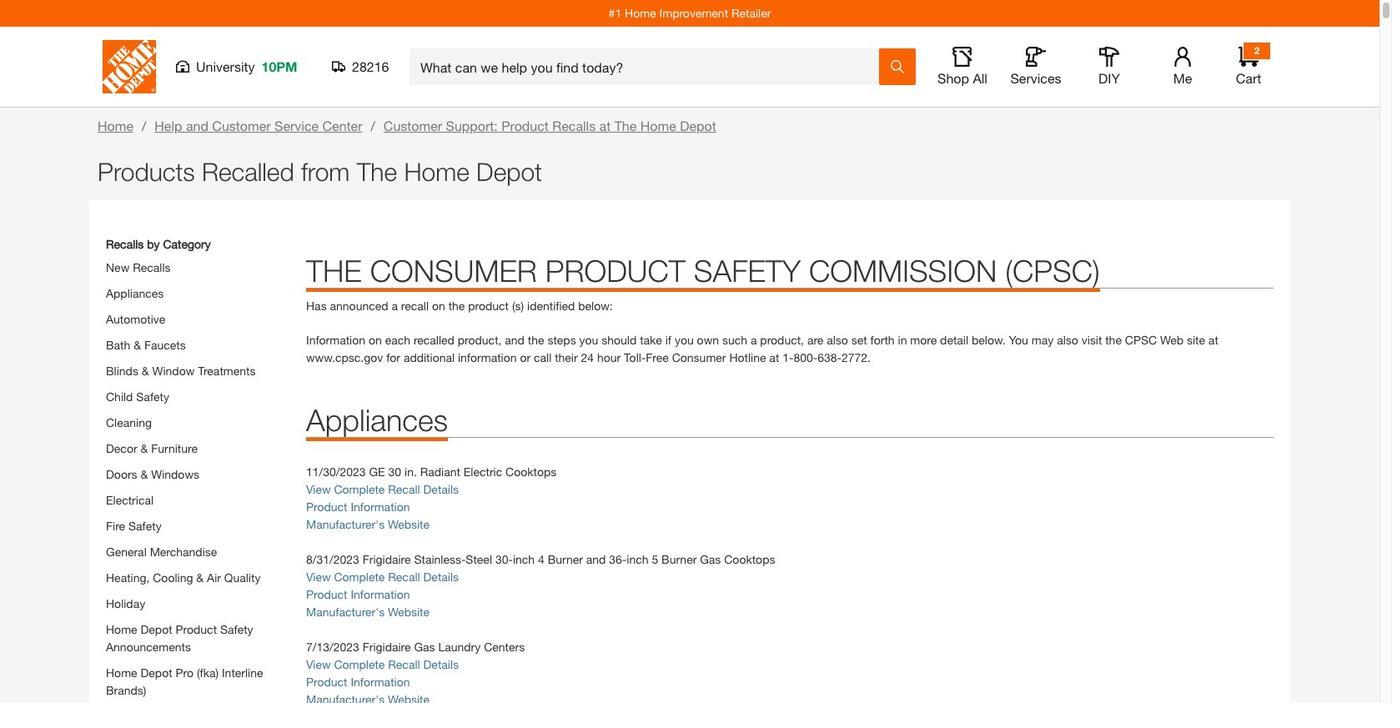 Task type: describe. For each thing, give the bounding box(es) containing it.
merchandise
[[150, 545, 217, 559]]

gas inside the 8/31/2023 frigidaire stainless-steel 30-inch 4 burner and 36-inch 5 burner gas cooktops view complete recall details product information manufacturer's website
[[700, 552, 721, 567]]

in
[[898, 333, 908, 347]]

2 horizontal spatial at
[[1209, 333, 1219, 347]]

depot down support:
[[477, 157, 542, 186]]

ge
[[369, 465, 385, 479]]

set
[[852, 333, 868, 347]]

2 vertical spatial recalls
[[133, 260, 171, 275]]

5
[[652, 552, 659, 567]]

1 horizontal spatial on
[[432, 299, 445, 313]]

details inside 11/30/2023 ge 30 in. radiant electric cooktops view complete recall details product information manufacturer's website
[[424, 482, 459, 497]]

new recalls
[[106, 260, 171, 275]]

shop
[[938, 70, 970, 86]]

pro
[[176, 666, 194, 680]]

by
[[147, 237, 160, 251]]

2 also from the left
[[1058, 333, 1079, 347]]

depot inside 'home depot product safety announcements'
[[141, 623, 172, 637]]

home depot pro (fka) interline brands)
[[106, 666, 263, 698]]

support:
[[446, 118, 498, 134]]

complete inside 7/13/2023 frigidaire gas laundry centers view complete recall details product information
[[334, 658, 385, 672]]

2 customer from the left
[[384, 118, 442, 134]]

view inside 7/13/2023 frigidaire gas laundry centers view complete recall details product information
[[306, 658, 331, 672]]

2 burner from the left
[[662, 552, 697, 567]]

product right support:
[[502, 118, 549, 134]]

1 horizontal spatial appliances
[[306, 402, 448, 438]]

30
[[389, 465, 402, 479]]

1 view complete recall details link from the top
[[306, 482, 459, 497]]

help and customer service center link
[[155, 118, 363, 134]]

cooktops inside the 8/31/2023 frigidaire stainless-steel 30-inch 4 burner and 36-inch 5 burner gas cooktops view complete recall details product information manufacturer's website
[[725, 552, 776, 567]]

2
[[1255, 44, 1261, 57]]

toll-
[[624, 350, 646, 365]]

depot down what can we help you find today? search field
[[680, 118, 717, 134]]

details inside the 8/31/2023 frigidaire stainless-steel 30-inch 4 burner and 36-inch 5 burner gas cooktops view complete recall details product information manufacturer's website
[[424, 570, 459, 584]]

are
[[808, 333, 824, 347]]

product inside the 8/31/2023 frigidaire stainless-steel 30-inch 4 burner and 36-inch 5 burner gas cooktops view complete recall details product information manufacturer's website
[[306, 587, 348, 602]]

1 burner from the left
[[548, 552, 583, 567]]

#1
[[609, 6, 622, 20]]

complete inside 11/30/2023 ge 30 in. radiant electric cooktops view complete recall details product information manufacturer's website
[[334, 482, 385, 497]]

consumer
[[370, 253, 537, 289]]

below.
[[972, 333, 1006, 347]]

website inside the 8/31/2023 frigidaire stainless-steel 30-inch 4 burner and 36-inch 5 burner gas cooktops view complete recall details product information manufacturer's website
[[388, 605, 430, 619]]

24
[[581, 350, 594, 365]]

home inside 'home depot product safety announcements'
[[106, 623, 137, 637]]

bath & faucets link
[[106, 338, 186, 352]]

university
[[196, 58, 255, 74]]

4
[[538, 552, 545, 567]]

consumer
[[672, 350, 727, 365]]

cart
[[1237, 70, 1262, 86]]

1 inch from the left
[[513, 552, 535, 567]]

recalled
[[202, 157, 294, 186]]

0 vertical spatial at
[[600, 118, 611, 134]]

new recalls link
[[106, 260, 171, 275]]

1 horizontal spatial the
[[615, 118, 637, 134]]

university 10pm
[[196, 58, 298, 74]]

recall inside the 8/31/2023 frigidaire stainless-steel 30-inch 4 burner and 36-inch 5 burner gas cooktops view complete recall details product information manufacturer's website
[[388, 570, 420, 584]]

doors
[[106, 467, 137, 482]]

has
[[306, 299, 327, 313]]

bath & faucets
[[106, 338, 186, 352]]

(fka)
[[197, 666, 219, 680]]

decor & furniture link
[[106, 442, 198, 456]]

fire
[[106, 519, 125, 533]]

0 vertical spatial appliances
[[106, 286, 164, 300]]

& for bath
[[134, 338, 141, 352]]

0 horizontal spatial a
[[392, 299, 398, 313]]

electric
[[464, 465, 503, 479]]

3 view complete recall details link from the top
[[306, 658, 459, 672]]

child safety
[[106, 390, 169, 404]]

home depot pro (fka) interline brands) link
[[106, 666, 263, 698]]

has announced a recall on the product (s) identified below:
[[306, 299, 613, 313]]

laundry
[[439, 640, 481, 654]]

2 horizontal spatial the
[[1106, 333, 1122, 347]]

36-
[[610, 552, 627, 567]]

interline
[[222, 666, 263, 680]]

cleaning link
[[106, 416, 152, 430]]

and inside information on each recalled product, and the steps you should take if you own such a product, are also set forth in more detail below. you may also visit the cpsc web site at www.cpsc.gov for additional information or call their 24 hour toll-free consumer hotline at 1-800-638-2772.
[[505, 333, 525, 347]]

1 manufacturer's website link from the top
[[306, 517, 430, 532]]

frigidaire for gas
[[363, 640, 411, 654]]

decor & furniture
[[106, 442, 198, 456]]

diy
[[1099, 70, 1121, 86]]

blinds & window treatments
[[106, 364, 256, 378]]

windows
[[151, 467, 199, 482]]

doors & windows
[[106, 467, 199, 482]]

stainless-
[[414, 552, 466, 567]]

home link
[[98, 118, 134, 134]]

heating, cooling & air quality
[[106, 571, 261, 585]]

product
[[468, 299, 509, 313]]

www.cpsc.gov
[[306, 350, 383, 365]]

and inside the 8/31/2023 frigidaire stainless-steel 30-inch 4 burner and 36-inch 5 burner gas cooktops view complete recall details product information manufacturer's website
[[587, 552, 606, 567]]

cooling
[[153, 571, 193, 585]]

a inside information on each recalled product, and the steps you should take if you own such a product, are also set forth in more detail below. you may also visit the cpsc web site at www.cpsc.gov for additional information or call their 24 hour toll-free consumer hotline at 1-800-638-2772.
[[751, 333, 757, 347]]

28216 button
[[332, 58, 390, 75]]

home inside home depot pro (fka) interline brands)
[[106, 666, 137, 680]]

help and customer service center
[[155, 118, 363, 134]]

recalled
[[414, 333, 455, 347]]

638-
[[818, 350, 842, 365]]

product inside 'home depot product safety announcements'
[[176, 623, 217, 637]]

their
[[555, 350, 578, 365]]

on inside information on each recalled product, and the steps you should take if you own such a product, are also set forth in more detail below. you may also visit the cpsc web site at www.cpsc.gov for additional information or call their 24 hour toll-free consumer hotline at 1-800-638-2772.
[[369, 333, 382, 347]]

all
[[974, 70, 988, 86]]

should
[[602, 333, 637, 347]]

1-
[[783, 350, 794, 365]]

website inside 11/30/2023 ge 30 in. radiant electric cooktops view complete recall details product information manufacturer's website
[[388, 517, 430, 532]]

faucets
[[144, 338, 186, 352]]

(cpsc)
[[1006, 253, 1101, 289]]

view inside the 8/31/2023 frigidaire stainless-steel 30-inch 4 burner and 36-inch 5 burner gas cooktops view complete recall details product information manufacturer's website
[[306, 570, 331, 584]]

category
[[163, 237, 211, 251]]

below:
[[579, 299, 613, 313]]

cpsc
[[1126, 333, 1158, 347]]

fire safety link
[[106, 519, 162, 533]]

additional
[[404, 350, 455, 365]]

1 horizontal spatial the
[[528, 333, 545, 347]]

11/30/2023 ge 30 in. radiant electric cooktops view complete recall details product information manufacturer's website
[[306, 465, 557, 532]]

services
[[1011, 70, 1062, 86]]

general merchandise link
[[106, 545, 217, 559]]

manufacturer's inside 11/30/2023 ge 30 in. radiant electric cooktops view complete recall details product information manufacturer's website
[[306, 517, 385, 532]]

home down what can we help you find today? search field
[[641, 118, 677, 134]]

1 vertical spatial the
[[357, 157, 397, 186]]

shop all
[[938, 70, 988, 86]]

more
[[911, 333, 937, 347]]

service
[[275, 118, 319, 134]]

window
[[152, 364, 195, 378]]

customer support: product recalls at the home depot
[[384, 118, 717, 134]]

or
[[520, 350, 531, 365]]



Task type: vqa. For each thing, say whether or not it's contained in the screenshot.
APPLIANCES LINK
yes



Task type: locate. For each thing, give the bounding box(es) containing it.
cooktops inside 11/30/2023 ge 30 in. radiant electric cooktops view complete recall details product information manufacturer's website
[[506, 465, 557, 479]]

2 vertical spatial complete
[[334, 658, 385, 672]]

1 frigidaire from the top
[[363, 552, 411, 567]]

0 horizontal spatial the
[[357, 157, 397, 186]]

child
[[106, 390, 133, 404]]

0 vertical spatial a
[[392, 299, 398, 313]]

manufacturer's up 7/13/2023
[[306, 605, 385, 619]]

steps
[[548, 333, 576, 347]]

1 horizontal spatial burner
[[662, 552, 697, 567]]

such
[[723, 333, 748, 347]]

1 horizontal spatial and
[[505, 333, 525, 347]]

on right recall
[[432, 299, 445, 313]]

decor
[[106, 442, 137, 456]]

the
[[615, 118, 637, 134], [357, 157, 397, 186]]

1 vertical spatial cooktops
[[725, 552, 776, 567]]

2 vertical spatial view
[[306, 658, 331, 672]]

view complete recall details link down ge
[[306, 482, 459, 497]]

home right the #1
[[625, 6, 657, 20]]

product down 11/30/2023
[[306, 500, 348, 514]]

the
[[449, 299, 465, 313], [528, 333, 545, 347], [1106, 333, 1122, 347]]

2 horizontal spatial and
[[587, 552, 606, 567]]

details down "laundry"
[[424, 658, 459, 672]]

and right the help
[[186, 118, 209, 134]]

the home depot logo image
[[103, 40, 156, 93]]

0 vertical spatial view complete recall details link
[[306, 482, 459, 497]]

product inside 11/30/2023 ge 30 in. radiant electric cooktops view complete recall details product information manufacturer's website
[[306, 500, 348, 514]]

safety down window
[[136, 390, 169, 404]]

0 vertical spatial view
[[306, 482, 331, 497]]

automotive
[[106, 312, 166, 326]]

gas right 5
[[700, 552, 721, 567]]

new
[[106, 260, 130, 275]]

1 horizontal spatial at
[[770, 350, 780, 365]]

the down what can we help you find today? search field
[[615, 118, 637, 134]]

information down 7/13/2023
[[351, 675, 410, 689]]

view complete recall details link down 8/31/2023 on the bottom left of page
[[306, 570, 459, 584]]

& for decor
[[141, 442, 148, 456]]

customer left support:
[[384, 118, 442, 134]]

2 vertical spatial and
[[587, 552, 606, 567]]

gas
[[700, 552, 721, 567], [414, 640, 435, 654]]

1 vertical spatial recalls
[[106, 237, 144, 251]]

may
[[1032, 333, 1054, 347]]

1 product, from the left
[[458, 333, 502, 347]]

0 horizontal spatial burner
[[548, 552, 583, 567]]

for
[[387, 350, 401, 365]]

1 horizontal spatial cooktops
[[725, 552, 776, 567]]

information down ge
[[351, 500, 410, 514]]

if
[[666, 333, 672, 347]]

each
[[385, 333, 411, 347]]

home up brands)
[[106, 666, 137, 680]]

website up stainless-
[[388, 517, 430, 532]]

also left visit
[[1058, 333, 1079, 347]]

fire safety
[[106, 519, 162, 533]]

manufacturer's website link up 7/13/2023
[[306, 605, 430, 619]]

1 vertical spatial a
[[751, 333, 757, 347]]

8/31/2023
[[306, 552, 360, 567]]

2 website from the top
[[388, 605, 430, 619]]

improvement
[[660, 6, 729, 20]]

0 horizontal spatial gas
[[414, 640, 435, 654]]

and left 36-
[[587, 552, 606, 567]]

1 complete from the top
[[334, 482, 385, 497]]

general merchandise
[[106, 545, 217, 559]]

inch left 5
[[627, 552, 649, 567]]

product information link down 7/13/2023
[[306, 675, 410, 689]]

at left 1-
[[770, 350, 780, 365]]

radiant
[[420, 465, 461, 479]]

burner
[[548, 552, 583, 567], [662, 552, 697, 567]]

1 vertical spatial manufacturer's
[[306, 605, 385, 619]]

2 vertical spatial product information link
[[306, 675, 410, 689]]

bath
[[106, 338, 130, 352]]

furniture
[[151, 442, 198, 456]]

quality
[[224, 571, 261, 585]]

1 vertical spatial recall
[[388, 570, 420, 584]]

2 you from the left
[[675, 333, 694, 347]]

0 horizontal spatial also
[[827, 333, 849, 347]]

recall inside 7/13/2023 frigidaire gas laundry centers view complete recall details product information
[[388, 658, 420, 672]]

burner right 5
[[662, 552, 697, 567]]

product, up the information
[[458, 333, 502, 347]]

information up www.cpsc.gov
[[306, 333, 366, 347]]

1 vertical spatial frigidaire
[[363, 640, 411, 654]]

recall inside 11/30/2023 ge 30 in. radiant electric cooktops view complete recall details product information manufacturer's website
[[388, 482, 420, 497]]

1 horizontal spatial a
[[751, 333, 757, 347]]

product inside 7/13/2023 frigidaire gas laundry centers view complete recall details product information
[[306, 675, 348, 689]]

you up 24 on the left of page
[[580, 333, 599, 347]]

0 vertical spatial details
[[424, 482, 459, 497]]

view down 7/13/2023
[[306, 658, 331, 672]]

complete down 7/13/2023
[[334, 658, 385, 672]]

appliances up ge
[[306, 402, 448, 438]]

0 vertical spatial frigidaire
[[363, 552, 411, 567]]

the right visit
[[1106, 333, 1122, 347]]

& left air on the bottom of page
[[196, 571, 204, 585]]

0 horizontal spatial the
[[449, 299, 465, 313]]

1 vertical spatial safety
[[128, 519, 162, 533]]

the consumer product safety commission (cpsc)
[[306, 253, 1101, 289]]

information on each recalled product, and the steps you should take if you own such a product, are also set forth in more detail below. you may also visit the cpsc web site at www.cpsc.gov for additional information or call their 24 hour toll-free consumer hotline at 1-800-638-2772.
[[306, 333, 1219, 365]]

home depot product safety announcements
[[106, 623, 253, 654]]

customer support: product recalls at the home depot link
[[384, 118, 717, 134]]

the left product
[[449, 299, 465, 313]]

complete down ge
[[334, 482, 385, 497]]

announcements
[[106, 640, 191, 654]]

0 vertical spatial website
[[388, 517, 430, 532]]

from
[[301, 157, 350, 186]]

0 vertical spatial recalls
[[553, 118, 596, 134]]

appliances
[[106, 286, 164, 300], [306, 402, 448, 438]]

manufacturer's website link up 8/31/2023 on the bottom left of page
[[306, 517, 430, 532]]

1 manufacturer's from the top
[[306, 517, 385, 532]]

information inside information on each recalled product, and the steps you should take if you own such a product, are also set forth in more detail below. you may also visit the cpsc web site at www.cpsc.gov for additional information or call their 24 hour toll-free consumer hotline at 1-800-638-2772.
[[306, 333, 366, 347]]

the right from
[[357, 157, 397, 186]]

frigidaire right 7/13/2023
[[363, 640, 411, 654]]

2 product information link from the top
[[306, 587, 410, 602]]

product information link down ge
[[306, 500, 410, 514]]

1 vertical spatial appliances
[[306, 402, 448, 438]]

2 manufacturer's website link from the top
[[306, 605, 430, 619]]

safety for child safety
[[136, 390, 169, 404]]

safety
[[136, 390, 169, 404], [128, 519, 162, 533], [220, 623, 253, 637]]

product information link
[[306, 500, 410, 514], [306, 587, 410, 602], [306, 675, 410, 689]]

a up hotline
[[751, 333, 757, 347]]

you right if
[[675, 333, 694, 347]]

me button
[[1157, 47, 1210, 87]]

1 also from the left
[[827, 333, 849, 347]]

What can we help you find today? search field
[[421, 49, 879, 84]]

depot down "announcements"
[[141, 666, 172, 680]]

2 details from the top
[[424, 570, 459, 584]]

0 horizontal spatial on
[[369, 333, 382, 347]]

product
[[546, 253, 686, 289]]

manufacturer's inside the 8/31/2023 frigidaire stainless-steel 30-inch 4 burner and 36-inch 5 burner gas cooktops view complete recall details product information manufacturer's website
[[306, 605, 385, 619]]

1 horizontal spatial also
[[1058, 333, 1079, 347]]

1 vertical spatial at
[[1209, 333, 1219, 347]]

& right doors
[[141, 467, 148, 482]]

hour
[[598, 350, 621, 365]]

gas left "laundry"
[[414, 640, 435, 654]]

home left the help
[[98, 118, 134, 134]]

cleaning
[[106, 416, 152, 430]]

inch left 4 at the left of the page
[[513, 552, 535, 567]]

view down 11/30/2023
[[306, 482, 331, 497]]

2 vertical spatial recall
[[388, 658, 420, 672]]

2 view complete recall details link from the top
[[306, 570, 459, 584]]

1 vertical spatial complete
[[334, 570, 385, 584]]

2 complete from the top
[[334, 570, 385, 584]]

view down 8/31/2023 on the bottom left of page
[[306, 570, 331, 584]]

0 horizontal spatial product,
[[458, 333, 502, 347]]

product,
[[458, 333, 502, 347], [761, 333, 805, 347]]

2 product, from the left
[[761, 333, 805, 347]]

1 vertical spatial product information link
[[306, 587, 410, 602]]

0 horizontal spatial appliances
[[106, 286, 164, 300]]

1 horizontal spatial gas
[[700, 552, 721, 567]]

manufacturer's
[[306, 517, 385, 532], [306, 605, 385, 619]]

& for doors
[[141, 467, 148, 482]]

0 vertical spatial safety
[[136, 390, 169, 404]]

product, up 1-
[[761, 333, 805, 347]]

information down 8/31/2023 on the bottom left of page
[[351, 587, 410, 602]]

1 product information link from the top
[[306, 500, 410, 514]]

details down radiant
[[424, 482, 459, 497]]

blinds
[[106, 364, 138, 378]]

air
[[207, 571, 221, 585]]

2 vertical spatial at
[[770, 350, 780, 365]]

2772.
[[842, 350, 871, 365]]

1 details from the top
[[424, 482, 459, 497]]

2 recall from the top
[[388, 570, 420, 584]]

1 you from the left
[[580, 333, 599, 347]]

0 vertical spatial cooktops
[[506, 465, 557, 479]]

a left recall
[[392, 299, 398, 313]]

safety for fire safety
[[128, 519, 162, 533]]

1 vertical spatial and
[[505, 333, 525, 347]]

0 horizontal spatial and
[[186, 118, 209, 134]]

0 vertical spatial on
[[432, 299, 445, 313]]

2 vertical spatial details
[[424, 658, 459, 672]]

1 vertical spatial manufacturer's website link
[[306, 605, 430, 619]]

10pm
[[262, 58, 298, 74]]

home down support:
[[404, 157, 470, 186]]

frigidaire left stainless-
[[363, 552, 411, 567]]

and up or
[[505, 333, 525, 347]]

complete
[[334, 482, 385, 497], [334, 570, 385, 584], [334, 658, 385, 672]]

1 vertical spatial view
[[306, 570, 331, 584]]

1 vertical spatial view complete recall details link
[[306, 570, 459, 584]]

1 vertical spatial gas
[[414, 640, 435, 654]]

details down stainless-
[[424, 570, 459, 584]]

retailer
[[732, 6, 772, 20]]

commission
[[809, 253, 998, 289]]

electrical link
[[106, 493, 154, 507]]

1 recall from the top
[[388, 482, 420, 497]]

identified
[[528, 299, 575, 313]]

product up (fka)
[[176, 623, 217, 637]]

0 vertical spatial manufacturer's website link
[[306, 517, 430, 532]]

forth
[[871, 333, 895, 347]]

2 view from the top
[[306, 570, 331, 584]]

gas inside 7/13/2023 frigidaire gas laundry centers view complete recall details product information
[[414, 640, 435, 654]]

electrical
[[106, 493, 154, 507]]

on left each at the top left of the page
[[369, 333, 382, 347]]

0 vertical spatial complete
[[334, 482, 385, 497]]

28216
[[352, 58, 389, 74]]

safety right fire
[[128, 519, 162, 533]]

frigidaire for stainless-
[[363, 552, 411, 567]]

3 product information link from the top
[[306, 675, 410, 689]]

2 vertical spatial view complete recall details link
[[306, 658, 459, 672]]

also up 638-
[[827, 333, 849, 347]]

information
[[306, 333, 366, 347], [351, 500, 410, 514], [351, 587, 410, 602], [351, 675, 410, 689]]

1 horizontal spatial product,
[[761, 333, 805, 347]]

details
[[424, 482, 459, 497], [424, 570, 459, 584], [424, 658, 459, 672]]

information inside 11/30/2023 ge 30 in. radiant electric cooktops view complete recall details product information manufacturer's website
[[351, 500, 410, 514]]

0 horizontal spatial cooktops
[[506, 465, 557, 479]]

burner right 4 at the left of the page
[[548, 552, 583, 567]]

3 view from the top
[[306, 658, 331, 672]]

take
[[640, 333, 663, 347]]

1 horizontal spatial customer
[[384, 118, 442, 134]]

800-
[[794, 350, 818, 365]]

centers
[[484, 640, 525, 654]]

frigidaire inside 7/13/2023 frigidaire gas laundry centers view complete recall details product information
[[363, 640, 411, 654]]

appliances up automotive 'link'
[[106, 286, 164, 300]]

0 horizontal spatial at
[[600, 118, 611, 134]]

information inside the 8/31/2023 frigidaire stainless-steel 30-inch 4 burner and 36-inch 5 burner gas cooktops view complete recall details product information manufacturer's website
[[351, 587, 410, 602]]

2 manufacturer's from the top
[[306, 605, 385, 619]]

view inside 11/30/2023 ge 30 in. radiant electric cooktops view complete recall details product information manufacturer's website
[[306, 482, 331, 497]]

0 vertical spatial manufacturer's
[[306, 517, 385, 532]]

complete inside the 8/31/2023 frigidaire stainless-steel 30-inch 4 burner and 36-inch 5 burner gas cooktops view complete recall details product information manufacturer's website
[[334, 570, 385, 584]]

website up 7/13/2023 frigidaire gas laundry centers view complete recall details product information
[[388, 605, 430, 619]]

3 details from the top
[[424, 658, 459, 672]]

depot up "announcements"
[[141, 623, 172, 637]]

3 recall from the top
[[388, 658, 420, 672]]

at right site
[[1209, 333, 1219, 347]]

at down what can we help you find today? search field
[[600, 118, 611, 134]]

view complete recall details link down 7/13/2023
[[306, 658, 459, 672]]

2 inch from the left
[[627, 552, 649, 567]]

& for blinds
[[142, 364, 149, 378]]

7/13/2023
[[306, 640, 360, 654]]

product information link down 8/31/2023 on the bottom left of page
[[306, 587, 410, 602]]

information
[[458, 350, 517, 365]]

1 horizontal spatial inch
[[627, 552, 649, 567]]

0 horizontal spatial inch
[[513, 552, 535, 567]]

1 vertical spatial on
[[369, 333, 382, 347]]

center
[[323, 118, 363, 134]]

also
[[827, 333, 849, 347], [1058, 333, 1079, 347]]

8/31/2023 frigidaire stainless-steel 30-inch 4 burner and 36-inch 5 burner gas cooktops view complete recall details product information manufacturer's website
[[306, 552, 776, 619]]

1 customer from the left
[[212, 118, 271, 134]]

automotive link
[[106, 312, 166, 326]]

1 horizontal spatial you
[[675, 333, 694, 347]]

holiday
[[106, 597, 145, 611]]

details inside 7/13/2023 frigidaire gas laundry centers view complete recall details product information
[[424, 658, 459, 672]]

safety
[[694, 253, 801, 289]]

product down 8/31/2023 on the bottom left of page
[[306, 587, 348, 602]]

doors & windows link
[[106, 467, 199, 482]]

general
[[106, 545, 147, 559]]

& right decor
[[141, 442, 148, 456]]

2 frigidaire from the top
[[363, 640, 411, 654]]

manufacturer's up 8/31/2023 on the bottom left of page
[[306, 517, 385, 532]]

product down 7/13/2023
[[306, 675, 348, 689]]

recalls
[[553, 118, 596, 134], [106, 237, 144, 251], [133, 260, 171, 275]]

and
[[186, 118, 209, 134], [505, 333, 525, 347], [587, 552, 606, 567]]

holiday link
[[106, 597, 145, 611]]

2 vertical spatial safety
[[220, 623, 253, 637]]

1 vertical spatial details
[[424, 570, 459, 584]]

1 view from the top
[[306, 482, 331, 497]]

home down holiday
[[106, 623, 137, 637]]

0 vertical spatial the
[[615, 118, 637, 134]]

view
[[306, 482, 331, 497], [306, 570, 331, 584], [306, 658, 331, 672]]

complete down 8/31/2023 on the bottom left of page
[[334, 570, 385, 584]]

0 horizontal spatial you
[[580, 333, 599, 347]]

detail
[[941, 333, 969, 347]]

safety up interline at the left bottom
[[220, 623, 253, 637]]

customer up "recalled"
[[212, 118, 271, 134]]

1 vertical spatial website
[[388, 605, 430, 619]]

products
[[98, 157, 195, 186]]

you
[[1010, 333, 1029, 347]]

home
[[625, 6, 657, 20], [98, 118, 134, 134], [641, 118, 677, 134], [404, 157, 470, 186], [106, 623, 137, 637], [106, 666, 137, 680]]

& right bath
[[134, 338, 141, 352]]

3 complete from the top
[[334, 658, 385, 672]]

11/30/2023
[[306, 465, 366, 479]]

& right blinds
[[142, 364, 149, 378]]

0 vertical spatial recall
[[388, 482, 420, 497]]

depot
[[680, 118, 717, 134], [477, 157, 542, 186], [141, 623, 172, 637], [141, 666, 172, 680]]

information inside 7/13/2023 frigidaire gas laundry centers view complete recall details product information
[[351, 675, 410, 689]]

1 website from the top
[[388, 517, 430, 532]]

0 horizontal spatial customer
[[212, 118, 271, 134]]

0 vertical spatial and
[[186, 118, 209, 134]]

child safety link
[[106, 390, 169, 404]]

shop all button
[[936, 47, 990, 87]]

depot inside home depot pro (fka) interline brands)
[[141, 666, 172, 680]]

frigidaire inside the 8/31/2023 frigidaire stainless-steel 30-inch 4 burner and 36-inch 5 burner gas cooktops view complete recall details product information manufacturer's website
[[363, 552, 411, 567]]

brands)
[[106, 684, 146, 698]]

#1 home improvement retailer
[[609, 6, 772, 20]]

safety inside 'home depot product safety announcements'
[[220, 623, 253, 637]]

appliances link
[[106, 286, 164, 300]]

0 vertical spatial product information link
[[306, 500, 410, 514]]

0 vertical spatial gas
[[700, 552, 721, 567]]

the up 'call'
[[528, 333, 545, 347]]



